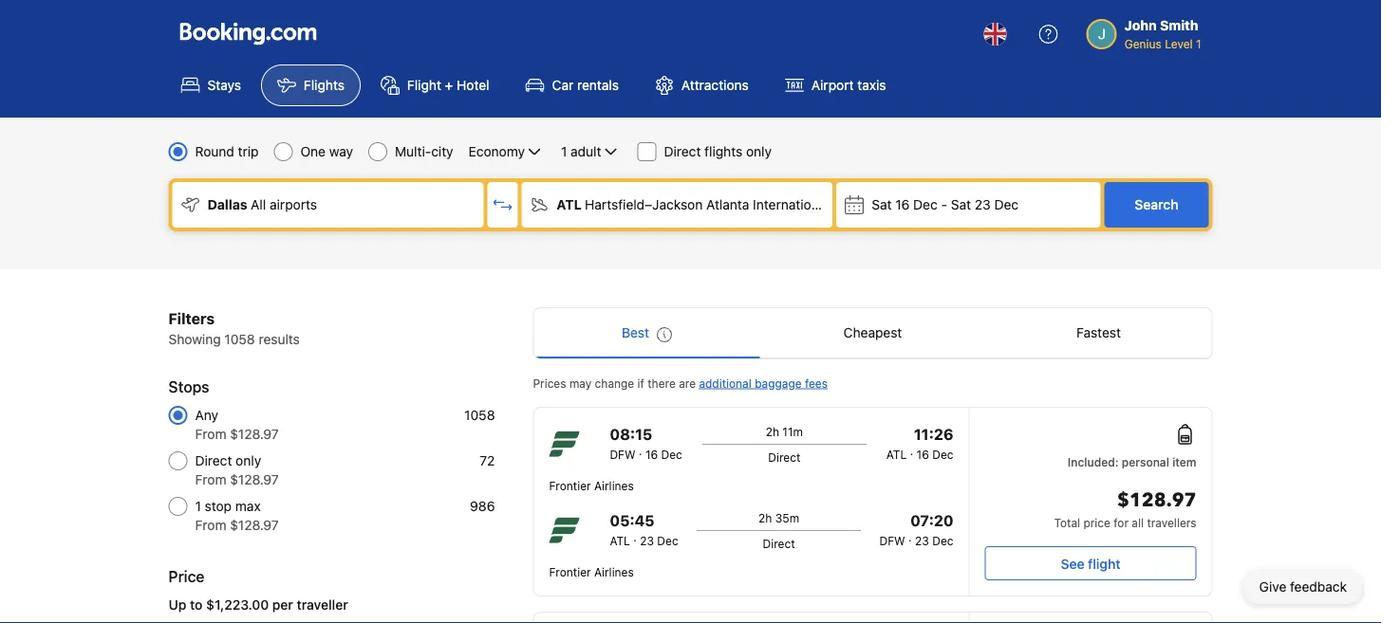 Task type: describe. For each thing, give the bounding box(es) containing it.
any
[[195, 408, 218, 423]]

airport taxis link
[[769, 65, 902, 106]]

11:26
[[914, 426, 953, 444]]

included:
[[1068, 456, 1119, 469]]

included: personal item
[[1068, 456, 1197, 469]]

item
[[1172, 456, 1197, 469]]

1 vertical spatial 1058
[[464, 408, 495, 423]]

give feedback
[[1259, 580, 1347, 595]]

level
[[1165, 37, 1193, 50]]

1 inside john smith genius level 1
[[1196, 37, 1201, 50]]

35m
[[775, 512, 799, 525]]

car rentals
[[552, 77, 619, 93]]

up
[[168, 598, 186, 613]]

direct down 2h 11m
[[768, 451, 801, 464]]

16 inside popup button
[[895, 197, 910, 213]]

. for 11:26
[[910, 444, 913, 458]]

flight
[[407, 77, 441, 93]]

dallas all airports
[[207, 197, 317, 213]]

$128.97 total price for all travellers
[[1054, 488, 1197, 530]]

round
[[195, 144, 234, 159]]

prices may change if there are additional baggage fees
[[533, 377, 828, 390]]

up to $1,223.00 per traveller
[[168, 598, 348, 613]]

see flight
[[1061, 556, 1121, 572]]

city
[[431, 144, 453, 159]]

1 horizontal spatial only
[[746, 144, 772, 159]]

stops
[[168, 378, 209, 396]]

change
[[595, 377, 634, 390]]

atl hartsfield–jackson atlanta international airport
[[557, 197, 875, 213]]

cheapest button
[[760, 308, 986, 358]]

dec for 05:45
[[657, 534, 678, 548]]

from inside any from $128.97
[[195, 427, 226, 442]]

give
[[1259, 580, 1286, 595]]

1 for 1 stop max from $128.97
[[195, 499, 201, 514]]

feedback
[[1290, 580, 1347, 595]]

economy
[[469, 144, 525, 159]]

direct flights only
[[664, 144, 772, 159]]

multi-city
[[395, 144, 453, 159]]

best
[[622, 325, 649, 341]]

car rentals link
[[509, 65, 635, 106]]

price
[[168, 568, 204, 586]]

2h for 05:45
[[758, 512, 772, 525]]

taxis
[[857, 77, 886, 93]]

05:45 atl . 23 dec
[[610, 512, 678, 548]]

1 frontier from the top
[[549, 479, 591, 493]]

0 horizontal spatial atl
[[557, 197, 582, 213]]

one
[[300, 144, 326, 159]]

flight
[[1088, 556, 1121, 572]]

stays link
[[165, 65, 257, 106]]

23 inside popup button
[[975, 197, 991, 213]]

11:26 atl . 16 dec
[[886, 426, 953, 461]]

per
[[272, 598, 293, 613]]

1 frontier airlines from the top
[[549, 479, 634, 493]]

2h 35m
[[758, 512, 799, 525]]

airport taxis
[[811, 77, 886, 93]]

atl for 05:45
[[610, 534, 630, 548]]

2 sat from the left
[[951, 197, 971, 213]]

way
[[329, 144, 353, 159]]

car
[[552, 77, 574, 93]]

total
[[1054, 516, 1080, 530]]

to
[[190, 598, 203, 613]]

flights
[[304, 77, 345, 93]]

sat 16 dec - sat 23 dec
[[872, 197, 1019, 213]]

fees
[[805, 377, 828, 390]]

additional
[[699, 377, 752, 390]]

attractions
[[681, 77, 749, 93]]

one way
[[300, 144, 353, 159]]

search button
[[1104, 182, 1209, 228]]

personal
[[1122, 456, 1169, 469]]

additional baggage fees link
[[699, 377, 828, 390]]

16 for 11:26
[[917, 448, 929, 461]]

are
[[679, 377, 696, 390]]

1 adult
[[561, 144, 601, 159]]

72
[[480, 453, 495, 469]]

flights
[[704, 144, 743, 159]]

cheapest
[[844, 325, 902, 341]]

only inside direct only from $128.97
[[236, 453, 261, 469]]

$128.97 inside direct only from $128.97
[[230, 472, 279, 488]]

atl for 11:26
[[886, 448, 907, 461]]

for
[[1114, 516, 1129, 530]]

07:20
[[910, 512, 953, 530]]

0 vertical spatial airport
[[811, 77, 854, 93]]

atlanta
[[706, 197, 749, 213]]

1058 inside filters showing 1058 results
[[224, 332, 255, 347]]

john smith genius level 1
[[1125, 18, 1201, 50]]

john
[[1125, 18, 1157, 33]]

1 adult button
[[559, 140, 622, 163]]

stop
[[205, 499, 232, 514]]

-
[[941, 197, 947, 213]]

hotel
[[457, 77, 489, 93]]

fastest
[[1077, 325, 1121, 341]]



Task type: locate. For each thing, give the bounding box(es) containing it.
international
[[753, 197, 829, 213]]

0 horizontal spatial 16
[[645, 448, 658, 461]]

atl inside 11:26 atl . 16 dec
[[886, 448, 907, 461]]

1 inside 1 stop max from $128.97
[[195, 499, 201, 514]]

sat 16 dec - sat 23 dec button
[[836, 182, 1101, 228]]

16 down 11:26
[[917, 448, 929, 461]]

search
[[1135, 197, 1179, 213]]

$128.97 inside $128.97 total price for all travellers
[[1117, 488, 1197, 514]]

smith
[[1160, 18, 1198, 33]]

frontier
[[549, 479, 591, 493], [549, 566, 591, 579]]

1 stop max from $128.97
[[195, 499, 279, 533]]

direct left the flights
[[664, 144, 701, 159]]

1 horizontal spatial sat
[[951, 197, 971, 213]]

1 vertical spatial atl
[[886, 448, 907, 461]]

1 vertical spatial from
[[195, 472, 226, 488]]

1 sat from the left
[[872, 197, 892, 213]]

2h for 08:15
[[766, 425, 779, 439]]

1 horizontal spatial 1
[[561, 144, 567, 159]]

direct down any from $128.97
[[195, 453, 232, 469]]

23 inside the 07:20 dfw . 23 dec
[[915, 534, 929, 548]]

08:15
[[610, 426, 652, 444]]

1 inside dropdown button
[[561, 144, 567, 159]]

dallas
[[207, 197, 247, 213]]

may
[[569, 377, 592, 390]]

filters
[[168, 310, 215, 328]]

1 for 1 adult
[[561, 144, 567, 159]]

sat left -
[[872, 197, 892, 213]]

$128.97 up direct only from $128.97
[[230, 427, 279, 442]]

. down 08:15
[[639, 444, 642, 458]]

any from $128.97
[[195, 408, 279, 442]]

1 vertical spatial 2h
[[758, 512, 772, 525]]

2h left 35m
[[758, 512, 772, 525]]

.
[[639, 444, 642, 458], [910, 444, 913, 458], [633, 531, 637, 544], [909, 531, 912, 544]]

dec inside 05:45 atl . 23 dec
[[657, 534, 678, 548]]

price
[[1083, 516, 1110, 530]]

if
[[637, 377, 644, 390]]

+
[[445, 77, 453, 93]]

atl down 1 adult
[[557, 197, 582, 213]]

genius
[[1125, 37, 1162, 50]]

dfw for 08:15
[[610, 448, 636, 461]]

1058
[[224, 332, 255, 347], [464, 408, 495, 423]]

only
[[746, 144, 772, 159], [236, 453, 261, 469]]

airports
[[270, 197, 317, 213]]

frontier airlines up the 05:45
[[549, 479, 634, 493]]

dfw inside 08:15 dfw . 16 dec
[[610, 448, 636, 461]]

0 vertical spatial only
[[746, 144, 772, 159]]

2 from from the top
[[195, 472, 226, 488]]

1 from from the top
[[195, 427, 226, 442]]

from inside 1 stop max from $128.97
[[195, 518, 226, 533]]

dec for 08:15
[[661, 448, 682, 461]]

frontier airlines
[[549, 479, 634, 493], [549, 566, 634, 579]]

best button
[[534, 308, 760, 358]]

16 inside 08:15 dfw . 16 dec
[[645, 448, 658, 461]]

prices
[[533, 377, 566, 390]]

. inside 11:26 atl . 16 dec
[[910, 444, 913, 458]]

1 vertical spatial airport
[[833, 197, 875, 213]]

1 horizontal spatial atl
[[610, 534, 630, 548]]

dec inside the 07:20 dfw . 23 dec
[[932, 534, 953, 548]]

see
[[1061, 556, 1084, 572]]

0 vertical spatial airlines
[[594, 479, 634, 493]]

. down 07:20
[[909, 531, 912, 544]]

1 vertical spatial only
[[236, 453, 261, 469]]

. for 07:20
[[909, 531, 912, 544]]

23 down the 05:45
[[640, 534, 654, 548]]

round trip
[[195, 144, 259, 159]]

2 horizontal spatial atl
[[886, 448, 907, 461]]

0 horizontal spatial sat
[[872, 197, 892, 213]]

2 frontier from the top
[[549, 566, 591, 579]]

1058 up 72
[[464, 408, 495, 423]]

16
[[895, 197, 910, 213], [645, 448, 658, 461], [917, 448, 929, 461]]

0 vertical spatial dfw
[[610, 448, 636, 461]]

11m
[[782, 425, 803, 439]]

hartsfield–jackson
[[585, 197, 703, 213]]

0 vertical spatial 2h
[[766, 425, 779, 439]]

$128.97 up max
[[230, 472, 279, 488]]

2 vertical spatial atl
[[610, 534, 630, 548]]

. up 07:20
[[910, 444, 913, 458]]

atl up the 07:20 dfw . 23 dec
[[886, 448, 907, 461]]

2h
[[766, 425, 779, 439], [758, 512, 772, 525]]

2 horizontal spatial 23
[[975, 197, 991, 213]]

. for 05:45
[[633, 531, 637, 544]]

0 horizontal spatial only
[[236, 453, 261, 469]]

05:45
[[610, 512, 655, 530]]

there
[[648, 377, 676, 390]]

0 vertical spatial 1
[[1196, 37, 1201, 50]]

adult
[[571, 144, 601, 159]]

1 horizontal spatial 1058
[[464, 408, 495, 423]]

2 horizontal spatial 1
[[1196, 37, 1201, 50]]

0 horizontal spatial 23
[[640, 534, 654, 548]]

23 right -
[[975, 197, 991, 213]]

filters showing 1058 results
[[168, 310, 300, 347]]

dec for 07:20
[[932, 534, 953, 548]]

. for 08:15
[[639, 444, 642, 458]]

dec inside 11:26 atl . 16 dec
[[932, 448, 953, 461]]

$128.97 up the travellers
[[1117, 488, 1197, 514]]

0 horizontal spatial 1058
[[224, 332, 255, 347]]

. inside 08:15 dfw . 16 dec
[[639, 444, 642, 458]]

booking.com logo image
[[180, 22, 317, 45], [180, 22, 317, 45]]

1 right level at the right top of the page
[[1196, 37, 1201, 50]]

best image
[[657, 327, 672, 343], [657, 327, 672, 343]]

1 vertical spatial frontier airlines
[[549, 566, 634, 579]]

1 left adult on the left top of the page
[[561, 144, 567, 159]]

results
[[259, 332, 300, 347]]

16 for 08:15
[[645, 448, 658, 461]]

tab list
[[534, 308, 1212, 360]]

flight + hotel
[[407, 77, 489, 93]]

2 horizontal spatial 16
[[917, 448, 929, 461]]

direct only from $128.97
[[195, 453, 279, 488]]

23 for 07:20
[[915, 534, 929, 548]]

23 inside 05:45 atl . 23 dec
[[640, 534, 654, 548]]

from inside direct only from $128.97
[[195, 472, 226, 488]]

23 for 05:45
[[640, 534, 654, 548]]

traveller
[[297, 598, 348, 613]]

direct
[[664, 144, 701, 159], [768, 451, 801, 464], [195, 453, 232, 469], [763, 537, 795, 551]]

from down any
[[195, 427, 226, 442]]

1 vertical spatial frontier
[[549, 566, 591, 579]]

airlines up the 05:45
[[594, 479, 634, 493]]

from down stop
[[195, 518, 226, 533]]

flights link
[[261, 65, 361, 106]]

2 airlines from the top
[[594, 566, 634, 579]]

airport right international
[[833, 197, 875, 213]]

only right the flights
[[746, 144, 772, 159]]

2 vertical spatial 1
[[195, 499, 201, 514]]

max
[[235, 499, 261, 514]]

2h left 11m
[[766, 425, 779, 439]]

1 vertical spatial airlines
[[594, 566, 634, 579]]

07:20 dfw . 23 dec
[[879, 512, 953, 548]]

stays
[[207, 77, 241, 93]]

1 airlines from the top
[[594, 479, 634, 493]]

0 vertical spatial frontier
[[549, 479, 591, 493]]

multi-
[[395, 144, 431, 159]]

0 horizontal spatial 1
[[195, 499, 201, 514]]

08:15 dfw . 16 dec
[[610, 426, 682, 461]]

see flight button
[[985, 547, 1197, 581]]

direct down 2h 35m
[[763, 537, 795, 551]]

attractions link
[[639, 65, 765, 106]]

airlines down 05:45 atl . 23 dec
[[594, 566, 634, 579]]

baggage
[[755, 377, 802, 390]]

from
[[195, 427, 226, 442], [195, 472, 226, 488], [195, 518, 226, 533]]

16 inside 11:26 atl . 16 dec
[[917, 448, 929, 461]]

16 down 08:15
[[645, 448, 658, 461]]

all
[[251, 197, 266, 213]]

0 vertical spatial atl
[[557, 197, 582, 213]]

1 vertical spatial dfw
[[879, 534, 905, 548]]

$128.97 inside 1 stop max from $128.97
[[230, 518, 279, 533]]

airport left taxis
[[811, 77, 854, 93]]

atl down the 05:45
[[610, 534, 630, 548]]

only down any from $128.97
[[236, 453, 261, 469]]

trip
[[238, 144, 259, 159]]

1058 left results
[[224, 332, 255, 347]]

dfw
[[610, 448, 636, 461], [879, 534, 905, 548]]

flight + hotel link
[[364, 65, 506, 106]]

$128.97 down max
[[230, 518, 279, 533]]

1 horizontal spatial 23
[[915, 534, 929, 548]]

16 left -
[[895, 197, 910, 213]]

986
[[470, 499, 495, 514]]

dec for 11:26
[[932, 448, 953, 461]]

0 vertical spatial from
[[195, 427, 226, 442]]

. inside the 07:20 dfw . 23 dec
[[909, 531, 912, 544]]

dfw for 07:20
[[879, 534, 905, 548]]

frontier airlines down the 05:45
[[549, 566, 634, 579]]

$128.97 inside any from $128.97
[[230, 427, 279, 442]]

2 vertical spatial from
[[195, 518, 226, 533]]

0 vertical spatial frontier airlines
[[549, 479, 634, 493]]

1 horizontal spatial dfw
[[879, 534, 905, 548]]

direct inside direct only from $128.97
[[195, 453, 232, 469]]

atl inside 05:45 atl . 23 dec
[[610, 534, 630, 548]]

1 horizontal spatial 16
[[895, 197, 910, 213]]

. inside 05:45 atl . 23 dec
[[633, 531, 637, 544]]

1 vertical spatial 1
[[561, 144, 567, 159]]

0 vertical spatial 1058
[[224, 332, 255, 347]]

. down the 05:45
[[633, 531, 637, 544]]

sat right -
[[951, 197, 971, 213]]

0 horizontal spatial dfw
[[610, 448, 636, 461]]

2 frontier airlines from the top
[[549, 566, 634, 579]]

travellers
[[1147, 516, 1197, 530]]

23 down 07:20
[[915, 534, 929, 548]]

3 from from the top
[[195, 518, 226, 533]]

from up stop
[[195, 472, 226, 488]]

showing
[[168, 332, 221, 347]]

1 left stop
[[195, 499, 201, 514]]

1
[[1196, 37, 1201, 50], [561, 144, 567, 159], [195, 499, 201, 514]]

give feedback button
[[1244, 570, 1362, 605]]

dec inside 08:15 dfw . 16 dec
[[661, 448, 682, 461]]

dfw inside the 07:20 dfw . 23 dec
[[879, 534, 905, 548]]

tab list containing best
[[534, 308, 1212, 360]]

airlines
[[594, 479, 634, 493], [594, 566, 634, 579]]



Task type: vqa. For each thing, say whether or not it's contained in the screenshot.


